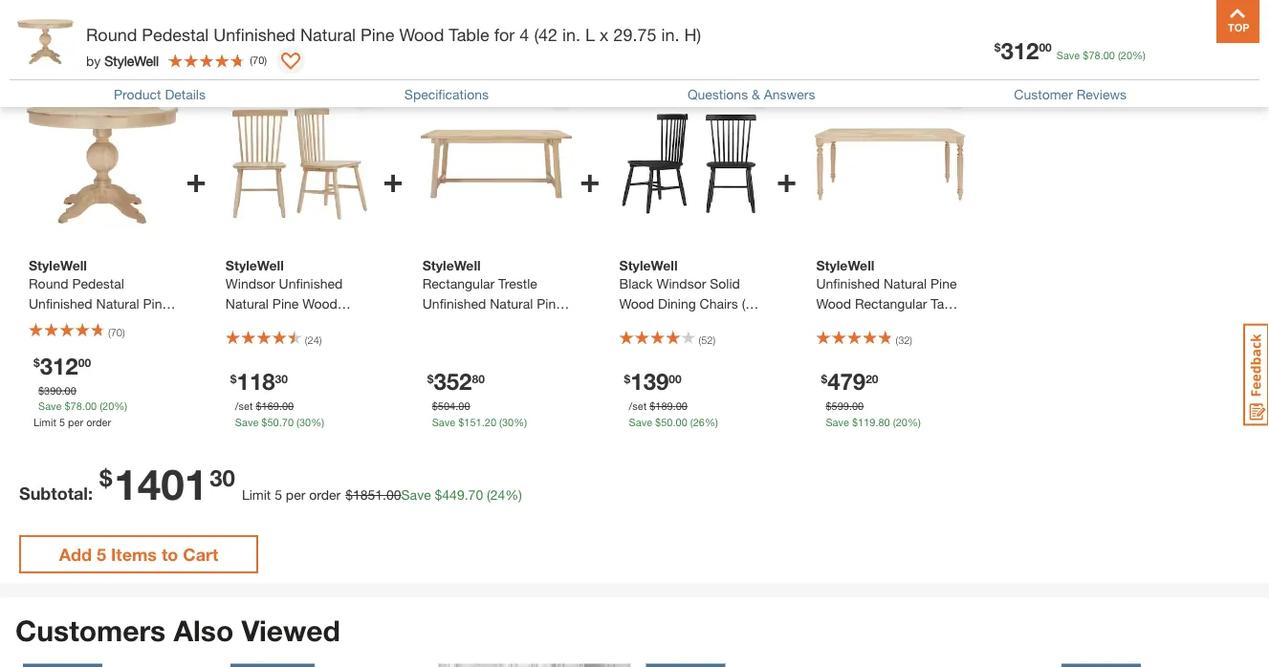Task type: describe. For each thing, give the bounding box(es) containing it.
table for rectangular
[[931, 296, 963, 311]]

0 vertical spatial unfinished natural pine wood rectangular table for 6 with leg detail (68 in. l x 29.75 in. h) image
[[807, 77, 974, 244]]

limit inside $ 390 . 00 save $ 78 . 00 ( 20 %) limit 5 per order
[[33, 416, 56, 429]]

per inside $ 390 . 00 save $ 78 . 00 ( 20 %) limit 5 per order
[[68, 416, 83, 429]]

%) inside $ 504 . 00 save $ 151 . 20 ( 30 %)
[[514, 416, 527, 429]]

00 left 26
[[676, 416, 688, 429]]

( inside $ 312 00 save $ 78 . 00 ( 20 %)
[[1119, 49, 1121, 61]]

order inside subtotal: $ 1401 30 limit 5 per order $ 1851 . 00 save $ 449 . 70 ( 24 %)
[[309, 488, 341, 503]]

1 horizontal spatial 29.75
[[614, 24, 657, 44]]

table for wood
[[449, 24, 490, 44]]

( inside subtotal: $ 1401 30 limit 5 per order $ 1851 . 00 save $ 449 . 70 ( 24 %)
[[487, 488, 491, 503]]

leg
[[876, 316, 899, 332]]

dining inside stylewell black windsor solid wood dining chairs (set of 2)
[[658, 296, 696, 311]]

30 inside $ 504 . 00 save $ 151 . 20 ( 30 %)
[[502, 416, 514, 429]]

( inside $ 599 . 00 save $ 119 . 80 ( 20 %)
[[893, 416, 896, 429]]

unfinished inside stylewell rectangular trestle unfinished natural pine wood table for 6 (68 in. l x 29.75 in. h)
[[423, 296, 486, 311]]

wood inside stylewell unfinished natural pine wood rectangular table for 6 with leg detail (68 in. l x 29.75 in. h)
[[817, 296, 852, 311]]

$ inside $ 139 00
[[624, 372, 631, 386]]

00 inside $ 599 . 00 save $ 119 . 80 ( 20 %)
[[853, 400, 864, 413]]

449
[[442, 488, 465, 503]]

00 inside $ 504 . 00 save $ 151 . 20 ( 30 %)
[[459, 400, 470, 413]]

by
[[86, 52, 101, 68]]

78 inside $ 312 00 save $ 78 . 00 ( 20 %)
[[1089, 49, 1101, 61]]

round pedestal unfinished natural pine wood table for 4 (42 in. l x 29.75 in. h)
[[86, 24, 701, 44]]

1401
[[114, 459, 208, 510]]

(68 inside stylewell unfinished natural pine wood rectangular table for 6 with leg detail (68 in. l x 29.75 in. h)
[[940, 316, 958, 332]]

seller
[[652, 83, 689, 99]]

reviews
[[1077, 87, 1127, 103]]

00 up reviews
[[1104, 49, 1116, 61]]

00 right 189
[[676, 400, 688, 413]]

26
[[693, 416, 705, 429]]

( 52 )
[[699, 334, 716, 347]]

&
[[752, 87, 761, 103]]

stylewell black windsor solid wood dining chairs (set of 2)
[[620, 258, 766, 332]]

) left the display icon
[[264, 54, 267, 67]]

29.75 inside stylewell rectangular trestle unfinished natural pine wood table for 6 (68 in. l x 29.75 in. h)
[[445, 336, 478, 352]]

natural inside stylewell rectangular trestle unfinished natural pine wood table for 6 (68 in. l x 29.75 in. h)
[[490, 296, 533, 311]]

$ 504 . 00 save $ 151 . 20 ( 30 %)
[[432, 400, 527, 429]]

stylewell for 118
[[226, 258, 284, 274]]

( inside $ 504 . 00 save $ 151 . 20 ( 30 %)
[[500, 416, 502, 429]]

exclusive for stylewell unfinished natural pine wood rectangular table for 6 with leg detail (68 in. l x 29.75 in. h)
[[817, 83, 877, 99]]

70 inside "/set $ 169 . 00 save $ 50 . 70 ( 30 %)"
[[282, 416, 294, 429]]

stylewell unfinished natural pine wood rectangular table for 6 with leg detail (68 in. l x 29.75 in. h)
[[817, 258, 963, 352]]

save inside subtotal: $ 1401 30 limit 5 per order $ 1851 . 00 save $ 449 . 70 ( 24 %)
[[401, 488, 431, 503]]

312 for $ 312 00 save $ 78 . 00 ( 20 %)
[[1001, 36, 1040, 64]]

2) inside stylewell windsor unfinished natural pine wood dining chairs (set of 2)
[[352, 316, 363, 332]]

20 inside $ 312 00 save $ 78 . 00 ( 20 %)
[[1121, 49, 1133, 61]]

limit inside subtotal: $ 1401 30 limit 5 per order $ 1851 . 00 save $ 449 . 70 ( 24 %)
[[242, 488, 271, 503]]

/set $ 189 . 00 save $ 50 . 00 ( 26 %)
[[629, 400, 718, 429]]

unfinished inside stylewell unfinished natural pine wood rectangular table for 6 with leg detail (68 in. l x 29.75 in. h)
[[817, 276, 880, 291]]

%) inside $ 390 . 00 save $ 78 . 00 ( 20 %) limit 5 per order
[[114, 400, 127, 413]]

pine inside stylewell rectangular trestle unfinished natural pine wood table for 6 (68 in. l x 29.75 in. h)
[[537, 296, 563, 311]]

50 for 118
[[267, 416, 279, 429]]

/set $ 169 . 00 save $ 50 . 70 ( 30 %)
[[235, 400, 324, 429]]

) for 139
[[713, 334, 716, 347]]

$ 139 00
[[624, 368, 682, 395]]

$ inside $ 352 80
[[427, 372, 434, 386]]

solid
[[710, 276, 740, 291]]

natural up the display icon
[[300, 24, 356, 44]]

product details
[[114, 87, 206, 103]]

+ for stylewell windsor unfinished natural pine wood dining chairs (set of 2)
[[383, 159, 404, 200]]

wood inside stylewell black windsor solid wood dining chairs (set of 2)
[[620, 296, 655, 311]]

h) inside stylewell rectangular trestle unfinished natural pine wood table for 6 (68 in. l x 29.75 in. h)
[[500, 336, 513, 352]]

/set for 139
[[629, 400, 647, 413]]

to
[[162, 544, 178, 565]]

+ inside 1 / 5 group
[[186, 159, 207, 200]]

00 inside subtotal: $ 1401 30 limit 5 per order $ 1851 . 00 save $ 449 . 70 ( 24 %)
[[387, 488, 401, 503]]

stylewell for 139
[[620, 258, 678, 274]]

questions
[[688, 87, 748, 103]]

save inside $ 390 . 00 save $ 78 . 00 ( 20 %) limit 5 per order
[[38, 400, 62, 413]]

504
[[438, 400, 456, 413]]

479
[[828, 368, 866, 395]]

80 inside $ 599 . 00 save $ 119 . 80 ( 20 %)
[[879, 416, 891, 429]]

stylewell rectangular trestle unfinished natural pine wood table for 6 (68 in. l x 29.75 in. h)
[[423, 258, 564, 352]]

$ 352 80
[[427, 368, 485, 395]]

this
[[131, 53, 153, 66]]

customers also viewed
[[15, 614, 341, 648]]

( 70 )
[[250, 54, 267, 67]]

select for 2 / 5 'group' at the left of page
[[247, 52, 284, 68]]

pedestal
[[142, 24, 209, 44]]

for for in.
[[817, 316, 833, 332]]

%) inside /set $ 189 . 00 save $ 50 . 00 ( 26 %)
[[705, 416, 718, 429]]

top button
[[1217, 0, 1260, 43]]

unfinished inside stylewell windsor unfinished natural pine wood dining chairs (set of 2)
[[279, 276, 343, 291]]

save inside "/set $ 169 . 00 save $ 50 . 70 ( 30 %)"
[[235, 416, 259, 429]]

greymont walnut brown finish round pedestal dining table for 6 (47.6 in. l x 29.8 in. h) image
[[23, 665, 215, 668]]

5 inside subtotal: $ 1401 30 limit 5 per order $ 1851 . 00 save $ 449 . 70 ( 24 %)
[[275, 488, 282, 503]]

70 inside subtotal: $ 1401 30 limit 5 per order $ 1851 . 00 save $ 449 . 70 ( 24 %)
[[468, 488, 483, 503]]

exclusive for stylewell rectangular trestle unfinished natural pine wood table for 6 (68 in. l x 29.75 in. h)
[[423, 83, 483, 99]]

) for 479
[[910, 334, 913, 347]]

add 5 items to cart
[[59, 544, 218, 565]]

pine inside stylewell unfinished natural pine wood rectangular table for 6 with leg detail (68 in. l x 29.75 in. h)
[[931, 276, 957, 291]]

subtotal:
[[19, 484, 93, 504]]

119
[[858, 416, 876, 429]]

also
[[174, 614, 234, 648]]

with
[[848, 316, 872, 332]]

windsor inside stylewell windsor unfinished natural pine wood dining chairs (set of 2)
[[226, 276, 275, 291]]

detail
[[902, 316, 936, 332]]

. inside $ 312 00 save $ 78 . 00 ( 20 %)
[[1101, 49, 1104, 61]]

(set inside stylewell windsor unfinished natural pine wood dining chairs (set of 2)
[[310, 316, 333, 332]]

subtotal: $ 1401 30 limit 5 per order $ 1851 . 00 save $ 449 . 70 ( 24 %)
[[19, 459, 522, 510]]

1851
[[353, 488, 383, 503]]

save inside /set $ 189 . 00 save $ 50 . 00 ( 26 %)
[[629, 416, 653, 429]]

%) inside $ 312 00 save $ 78 . 00 ( 20 %)
[[1133, 49, 1146, 61]]

stylewell inside stylewell rectangular trestle unfinished natural pine wood table for 6 (68 in. l x 29.75 in. h)
[[423, 258, 481, 274]]

( inside $ 390 . 00 save $ 78 . 00 ( 20 %) limit 5 per order
[[100, 400, 102, 413]]

4
[[520, 24, 529, 44]]

( 32 )
[[896, 334, 913, 347]]

30 inside the '$ 118 30'
[[275, 372, 288, 386]]

30 inside subtotal: $ 1401 30 limit 5 per order $ 1851 . 00 save $ 449 . 70 ( 24 %)
[[210, 465, 235, 492]]

by stylewell
[[86, 52, 159, 68]]

$ 599 . 00 save $ 119 . 80 ( 20 %)
[[826, 400, 921, 429]]

20 inside $ 599 . 00 save $ 119 . 80 ( 20 %)
[[896, 416, 908, 429]]

unfinished up ( 70 )
[[214, 24, 296, 44]]

black windsor solid wood dining chairs (set of 2) image
[[610, 77, 777, 244]]

118
[[237, 368, 275, 395]]

kingsley sandblasted white round dining table image
[[646, 665, 839, 668]]

black
[[620, 276, 653, 291]]

00 inside $ 139 00
[[669, 372, 682, 386]]

best
[[620, 83, 649, 99]]

$ inside the '$ 118 30'
[[230, 372, 237, 386]]

natural wood wash farmhouse round extendable wood dining table with 16 in. leaf image
[[439, 665, 631, 668]]

stylewell for 479
[[817, 258, 875, 274]]

rectangular inside stylewell unfinished natural pine wood rectangular table for 6 with leg detail (68 in. l x 29.75 in. h)
[[855, 296, 928, 311]]

viewed
[[242, 614, 341, 648]]

natural inside stylewell unfinished natural pine wood rectangular table for 6 with leg detail (68 in. l x 29.75 in. h)
[[884, 276, 927, 291]]

add
[[59, 544, 92, 565]]

00 right 390
[[65, 385, 76, 397]]

product
[[114, 87, 161, 103]]

windsor inside stylewell black windsor solid wood dining chairs (set of 2)
[[657, 276, 706, 291]]

0 vertical spatial 70
[[253, 54, 264, 67]]

save inside $ 599 . 00 save $ 119 . 80 ( 20 %)
[[826, 416, 850, 429]]

169
[[262, 400, 279, 413]]

52
[[702, 334, 713, 347]]

display image
[[281, 53, 301, 72]]

add 5 items to cart button
[[19, 536, 258, 574]]

(set inside stylewell black windsor solid wood dining chairs (set of 2)
[[742, 296, 766, 311]]

customer
[[1015, 87, 1073, 103]]

151
[[464, 416, 482, 429]]

save inside $ 504 . 00 save $ 151 . 20 ( 30 %)
[[432, 416, 456, 429]]

x inside stylewell unfinished natural pine wood rectangular table for 6 with leg detail (68 in. l x 29.75 in. h)
[[846, 336, 853, 352]]

details
[[165, 87, 206, 103]]

00 inside $ 312 00
[[78, 356, 91, 370]]

for inside stylewell rectangular trestle unfinished natural pine wood table for 6 (68 in. l x 29.75 in. h)
[[497, 316, 513, 332]]

table inside stylewell rectangular trestle unfinished natural pine wood table for 6 (68 in. l x 29.75 in. h)
[[461, 316, 493, 332]]

4 / 5 group
[[610, 39, 798, 454]]

189
[[656, 400, 673, 413]]

wood inside stylewell windsor unfinished natural pine wood dining chairs (set of 2)
[[303, 296, 338, 311]]



Task type: vqa. For each thing, say whether or not it's contained in the screenshot.
AT
no



Task type: locate. For each thing, give the bounding box(es) containing it.
0 vertical spatial 24
[[308, 334, 319, 347]]

$ 312 00 save $ 78 . 00 ( 20 %)
[[995, 36, 1146, 64]]

( inside "/set $ 169 . 00 save $ 50 . 70 ( 30 %)"
[[297, 416, 299, 429]]

order down $ 312 00
[[86, 416, 111, 429]]

80 right 119
[[879, 416, 891, 429]]

312 up 390
[[40, 352, 78, 379]]

1 + from the left
[[186, 159, 207, 200]]

390
[[44, 385, 62, 397]]

6 inside stylewell unfinished natural pine wood rectangular table for 6 with leg detail (68 in. l x 29.75 in. h)
[[836, 316, 844, 332]]

select inside 2 / 5 'group'
[[247, 52, 284, 68]]

l inside stylewell unfinished natural pine wood rectangular table for 6 with leg detail (68 in. l x 29.75 in. h)
[[835, 336, 842, 352]]

/set left 189
[[629, 400, 647, 413]]

1 vertical spatial per
[[286, 488, 306, 503]]

pine
[[361, 24, 395, 44], [931, 276, 957, 291], [273, 296, 299, 311], [537, 296, 563, 311]]

1 vertical spatial chairs
[[267, 316, 306, 332]]

00
[[1040, 41, 1052, 54], [1104, 49, 1116, 61], [78, 356, 91, 370], [669, 372, 682, 386], [65, 385, 76, 397], [85, 400, 97, 413], [282, 400, 294, 413], [459, 400, 470, 413], [676, 400, 688, 413], [853, 400, 864, 413], [676, 416, 688, 429], [387, 488, 401, 503]]

2 + from the left
[[383, 159, 404, 200]]

(68 inside stylewell rectangular trestle unfinished natural pine wood table for 6 (68 in. l x 29.75 in. h)
[[528, 316, 546, 332]]

0 horizontal spatial 70
[[253, 54, 264, 67]]

wood up "352"
[[423, 316, 458, 332]]

2 select from the left
[[247, 52, 284, 68]]

1 horizontal spatial 80
[[879, 416, 891, 429]]

1 horizontal spatial limit
[[242, 488, 271, 503]]

29.75 up best
[[614, 24, 657, 44]]

chairs inside stylewell windsor unfinished natural pine wood dining chairs (set of 2)
[[267, 316, 306, 332]]

(68 down trestle
[[528, 316, 546, 332]]

5 right add
[[97, 544, 106, 565]]

l inside stylewell rectangular trestle unfinished natural pine wood table for 6 (68 in. l x 29.75 in. h)
[[423, 336, 430, 352]]

20 inside $ 390 . 00 save $ 78 . 00 ( 20 %) limit 5 per order
[[102, 400, 114, 413]]

for for 29.75
[[494, 24, 515, 44]]

x up "352"
[[434, 336, 441, 352]]

0 vertical spatial order
[[86, 416, 111, 429]]

0 vertical spatial rectangular
[[423, 276, 495, 291]]

0 horizontal spatial l
[[423, 336, 430, 352]]

0 vertical spatial 5
[[59, 416, 65, 429]]

customer reviews
[[1015, 87, 1127, 103]]

1 exclusive from the left
[[423, 83, 483, 99]]

h) right 32 at the right of page
[[911, 336, 925, 352]]

x
[[600, 24, 609, 44], [434, 336, 441, 352], [846, 336, 853, 352]]

2 vertical spatial 70
[[468, 488, 483, 503]]

for left with
[[817, 316, 833, 332]]

0 vertical spatial per
[[68, 416, 83, 429]]

/set left the 169
[[235, 400, 253, 413]]

+ for stylewell rectangular trestle unfinished natural pine wood table for 6 (68 in. l x 29.75 in. h)
[[580, 159, 601, 200]]

0 horizontal spatial unfinished natural pine wood rectangular table for 6 with leg detail (68 in. l x 29.75 in. h) image
[[807, 77, 974, 244]]

1 vertical spatial rectangular
[[855, 296, 928, 311]]

+
[[186, 159, 207, 200], [383, 159, 404, 200], [580, 159, 601, 200], [777, 159, 798, 200]]

limit down 390
[[33, 416, 56, 429]]

0 horizontal spatial (set
[[310, 316, 333, 332]]

1 50 from the left
[[267, 416, 279, 429]]

0 vertical spatial (set
[[742, 296, 766, 311]]

30 right 151
[[502, 416, 514, 429]]

+ for stylewell black windsor solid wood dining chairs (set of 2)
[[777, 159, 798, 200]]

1 horizontal spatial 50
[[661, 416, 673, 429]]

wood inside stylewell rectangular trestle unfinished natural pine wood table for 6 (68 in. l x 29.75 in. h)
[[423, 316, 458, 332]]

+ inside 3 / 5 group
[[580, 159, 601, 200]]

1 vertical spatial (set
[[310, 316, 333, 332]]

save inside $ 312 00 save $ 78 . 00 ( 20 %)
[[1057, 49, 1081, 61]]

1 vertical spatial 78
[[70, 400, 82, 413]]

0 horizontal spatial of
[[337, 316, 348, 332]]

1 6 from the left
[[516, 316, 524, 332]]

312 inside 1 / 5 group
[[40, 352, 78, 379]]

0 horizontal spatial order
[[86, 416, 111, 429]]

2)
[[352, 316, 363, 332], [635, 316, 646, 332]]

30 right 1401
[[210, 465, 235, 492]]

2 exclusive from the left
[[817, 83, 877, 99]]

70 right "449"
[[468, 488, 483, 503]]

%)
[[1133, 49, 1146, 61], [114, 400, 127, 413], [311, 416, 324, 429], [514, 416, 527, 429], [705, 416, 718, 429], [908, 416, 921, 429], [505, 488, 522, 503]]

for left 4
[[494, 24, 515, 44]]

table up $ 352 80
[[461, 316, 493, 332]]

natural up 118
[[226, 296, 269, 311]]

3 + from the left
[[580, 159, 601, 200]]

exclusive
[[423, 83, 483, 99], [817, 83, 877, 99]]

$ inside $ 479 20
[[821, 372, 828, 386]]

$
[[995, 41, 1001, 54], [1083, 49, 1089, 61], [33, 356, 40, 370], [230, 372, 237, 386], [427, 372, 434, 386], [624, 372, 631, 386], [821, 372, 828, 386], [38, 385, 44, 397], [65, 400, 70, 413], [256, 400, 262, 413], [432, 400, 438, 413], [650, 400, 656, 413], [826, 400, 832, 413], [262, 416, 267, 429], [459, 416, 464, 429], [656, 416, 661, 429], [853, 416, 858, 429], [100, 465, 112, 492], [346, 488, 353, 503], [435, 488, 442, 503]]

0 horizontal spatial 5
[[59, 416, 65, 429]]

1 vertical spatial 312
[[40, 352, 78, 379]]

1 horizontal spatial l
[[586, 24, 595, 44]]

1 horizontal spatial of
[[620, 316, 631, 332]]

rectangular
[[423, 276, 495, 291], [855, 296, 928, 311]]

0 horizontal spatial 78
[[70, 400, 82, 413]]

1 horizontal spatial 78
[[1089, 49, 1101, 61]]

rectangular inside stylewell rectangular trestle unfinished natural pine wood table for 6 (68 in. l x 29.75 in. h)
[[423, 276, 495, 291]]

1 horizontal spatial h)
[[685, 24, 701, 44]]

0 vertical spatial dining
[[658, 296, 696, 311]]

save
[[1057, 49, 1081, 61], [38, 400, 62, 413], [235, 416, 259, 429], [432, 416, 456, 429], [629, 416, 653, 429], [826, 416, 850, 429], [401, 488, 431, 503]]

stylewell windsor unfinished natural pine wood dining chairs (set of 2)
[[226, 258, 363, 332]]

/set inside "/set $ 169 . 00 save $ 50 . 70 ( 30 %)"
[[235, 400, 253, 413]]

natural up detail
[[884, 276, 927, 291]]

of inside stylewell black windsor solid wood dining chairs (set of 2)
[[620, 316, 631, 332]]

0 horizontal spatial 50
[[267, 416, 279, 429]]

h) up seller
[[685, 24, 701, 44]]

select inside 1 / 5 group
[[50, 52, 87, 68]]

0 horizontal spatial 2)
[[352, 316, 363, 332]]

00 up 189
[[669, 372, 682, 386]]

per left 1851
[[286, 488, 306, 503]]

stylewell inside stylewell unfinished natural pine wood rectangular table for 6 with leg detail (68 in. l x 29.75 in. h)
[[817, 258, 875, 274]]

aberwood patina oak finish wood round dining table for 4 (54 in. l x 30 in. h) image
[[231, 665, 423, 668]]

0 horizontal spatial windsor
[[226, 276, 275, 291]]

2 vertical spatial 5
[[97, 544, 106, 565]]

l
[[586, 24, 595, 44], [423, 336, 430, 352], [835, 336, 842, 352]]

00 right 1851
[[387, 488, 401, 503]]

312
[[1001, 36, 1040, 64], [40, 352, 78, 379]]

rectangular up leg
[[855, 296, 928, 311]]

save down 118
[[235, 416, 259, 429]]

24
[[308, 334, 319, 347], [491, 488, 505, 503]]

save up customer reviews
[[1057, 49, 1081, 61]]

30 inside "/set $ 169 . 00 save $ 50 . 70 ( 30 %)"
[[299, 416, 311, 429]]

chairs inside stylewell black windsor solid wood dining chairs (set of 2)
[[700, 296, 738, 311]]

table inside stylewell unfinished natural pine wood rectangular table for 6 with leg detail (68 in. l x 29.75 in. h)
[[931, 296, 963, 311]]

32
[[899, 334, 910, 347]]

29.75 inside stylewell unfinished natural pine wood rectangular table for 6 with leg detail (68 in. l x 29.75 in. h)
[[856, 336, 890, 352]]

select
[[50, 52, 87, 68], [247, 52, 284, 68]]

x down with
[[846, 336, 853, 352]]

/set for 118
[[235, 400, 253, 413]]

order
[[86, 416, 111, 429], [309, 488, 341, 503]]

1 (68 from the left
[[528, 316, 546, 332]]

50 inside /set $ 189 . 00 save $ 50 . 00 ( 26 %)
[[661, 416, 673, 429]]

1 horizontal spatial select
[[247, 52, 284, 68]]

chairs down solid on the right top of the page
[[700, 296, 738, 311]]

1 vertical spatial 24
[[491, 488, 505, 503]]

2 horizontal spatial h)
[[911, 336, 925, 352]]

customers
[[15, 614, 166, 648]]

0 horizontal spatial h)
[[500, 336, 513, 352]]

50 for 139
[[661, 416, 673, 429]]

0 horizontal spatial 24
[[308, 334, 319, 347]]

0 horizontal spatial chairs
[[267, 316, 306, 332]]

( inside /set $ 189 . 00 save $ 50 . 00 ( 26 %)
[[691, 416, 693, 429]]

0 vertical spatial chairs
[[700, 296, 738, 311]]

1 horizontal spatial 24
[[491, 488, 505, 503]]

0 horizontal spatial 6
[[516, 316, 524, 332]]

24 inside subtotal: $ 1401 30 limit 5 per order $ 1851 . 00 save $ 449 . 70 ( 24 %)
[[491, 488, 505, 503]]

2 horizontal spatial 5
[[275, 488, 282, 503]]

windsor
[[226, 276, 275, 291], [657, 276, 706, 291]]

1 vertical spatial 70
[[282, 416, 294, 429]]

00 right the 169
[[282, 400, 294, 413]]

l up $ 352 80
[[423, 336, 430, 352]]

) down stylewell windsor unfinished natural pine wood dining chairs (set of 2)
[[319, 334, 322, 347]]

2 / 5 group
[[216, 39, 404, 454]]

0 horizontal spatial (68
[[528, 316, 546, 332]]

in.
[[563, 24, 581, 44], [662, 24, 680, 44], [550, 316, 564, 332], [482, 336, 496, 352], [817, 336, 831, 352], [894, 336, 908, 352]]

1 select from the left
[[50, 52, 87, 68]]

chairs up ( 24 )
[[267, 316, 306, 332]]

exclusive down round pedestal unfinished natural pine wood table for 4 (42 in. l x 29.75 in. h)
[[423, 83, 483, 99]]

0 horizontal spatial /set
[[235, 400, 253, 413]]

312 up customer
[[1001, 36, 1040, 64]]

70 left the display icon
[[253, 54, 264, 67]]

x right (42
[[600, 24, 609, 44]]

1 horizontal spatial 5
[[97, 544, 106, 565]]

per
[[68, 416, 83, 429], [286, 488, 306, 503]]

exclusive right answers
[[817, 83, 877, 99]]

limit
[[33, 416, 56, 429], [242, 488, 271, 503]]

best seller
[[620, 83, 689, 99]]

questions & answers button
[[688, 87, 816, 103], [688, 87, 816, 103]]

)
[[264, 54, 267, 67], [319, 334, 322, 347], [713, 334, 716, 347], [910, 334, 913, 347]]

select for 1 / 5 group at left
[[50, 52, 87, 68]]

1 horizontal spatial chairs
[[700, 296, 738, 311]]

30 up subtotal: $ 1401 30 limit 5 per order $ 1851 . 00 save $ 449 . 70 ( 24 %)
[[299, 416, 311, 429]]

l up the 479
[[835, 336, 842, 352]]

29.75 down with
[[856, 336, 890, 352]]

natural
[[300, 24, 356, 44], [884, 276, 927, 291], [226, 296, 269, 311], [490, 296, 533, 311]]

1 / 5 group
[[19, 39, 207, 454]]

%) inside $ 599 . 00 save $ 119 . 80 ( 20 %)
[[908, 416, 921, 429]]

0 vertical spatial 312
[[1001, 36, 1040, 64]]

312 for $ 312 00
[[40, 352, 78, 379]]

table
[[449, 24, 490, 44], [931, 296, 963, 311], [461, 316, 493, 332]]

product image image
[[14, 10, 77, 72]]

save down the 599
[[826, 416, 850, 429]]

78
[[1089, 49, 1101, 61], [70, 400, 82, 413]]

4 + from the left
[[777, 159, 798, 200]]

0 horizontal spatial exclusive
[[423, 83, 483, 99]]

139
[[631, 368, 669, 395]]

1 vertical spatial order
[[309, 488, 341, 503]]

24 inside 2 / 5 'group'
[[308, 334, 319, 347]]

1 windsor from the left
[[226, 276, 275, 291]]

1 vertical spatial table
[[931, 296, 963, 311]]

item
[[155, 53, 178, 66]]

2 6 from the left
[[836, 316, 844, 332]]

this item
[[131, 53, 178, 66]]

1 horizontal spatial 6
[[836, 316, 844, 332]]

stylewell inside stylewell black windsor solid wood dining chairs (set of 2)
[[620, 258, 678, 274]]

order left 1851
[[309, 488, 341, 503]]

1 horizontal spatial order
[[309, 488, 341, 503]]

dining inside stylewell windsor unfinished natural pine wood dining chairs (set of 2)
[[226, 316, 264, 332]]

1 horizontal spatial exclusive
[[817, 83, 877, 99]]

wood up with
[[817, 296, 852, 311]]

3 / 5 group
[[413, 39, 601, 454]]

1 horizontal spatial (68
[[940, 316, 958, 332]]

1 vertical spatial 5
[[275, 488, 282, 503]]

specifications
[[405, 87, 489, 103]]

1 horizontal spatial (set
[[742, 296, 766, 311]]

6
[[516, 316, 524, 332], [836, 316, 844, 332]]

trestle
[[499, 276, 538, 291]]

.
[[1101, 49, 1104, 61], [62, 385, 65, 397], [82, 400, 85, 413], [279, 400, 282, 413], [456, 400, 459, 413], [673, 400, 676, 413], [850, 400, 853, 413], [279, 416, 282, 429], [482, 416, 485, 429], [673, 416, 676, 429], [876, 416, 879, 429], [383, 488, 387, 503], [465, 488, 468, 503]]

$ 312 00
[[33, 352, 91, 379]]

0 horizontal spatial 312
[[40, 352, 78, 379]]

exclusive inside 3 / 5 group
[[423, 83, 483, 99]]

1 vertical spatial dining
[[226, 316, 264, 332]]

save down 504
[[432, 416, 456, 429]]

for down trestle
[[497, 316, 513, 332]]

30 up the 169
[[275, 372, 288, 386]]

for
[[494, 24, 515, 44], [497, 316, 513, 332], [817, 316, 833, 332]]

20 inside $ 504 . 00 save $ 151 . 20 ( 30 %)
[[485, 416, 497, 429]]

1 horizontal spatial x
[[600, 24, 609, 44]]

0 horizontal spatial dining
[[226, 316, 264, 332]]

pine inside stylewell windsor unfinished natural pine wood dining chairs (set of 2)
[[273, 296, 299, 311]]

00 right the 599
[[853, 400, 864, 413]]

1 horizontal spatial per
[[286, 488, 306, 503]]

0 vertical spatial 80
[[472, 372, 485, 386]]

rectangular trestle unfinished natural pine wood table for 6 (68 in. l x 29.75 in. h) image
[[413, 77, 580, 244]]

save down 390
[[38, 400, 62, 413]]

chairs
[[700, 296, 738, 311], [267, 316, 306, 332]]

2) inside stylewell black windsor solid wood dining chairs (set of 2)
[[635, 316, 646, 332]]

save left "449"
[[401, 488, 431, 503]]

table up detail
[[931, 296, 963, 311]]

29.75 up $ 352 80
[[445, 336, 478, 352]]

1 vertical spatial limit
[[242, 488, 271, 503]]

specifications button
[[405, 87, 489, 103], [405, 87, 489, 103]]

1 horizontal spatial 2)
[[635, 316, 646, 332]]

00 inside "/set $ 169 . 00 save $ 50 . 70 ( 30 %)"
[[282, 400, 294, 413]]

product details button
[[114, 87, 206, 103], [114, 87, 206, 103]]

save down 139
[[629, 416, 653, 429]]

0 vertical spatial table
[[449, 24, 490, 44]]

%) inside subtotal: $ 1401 30 limit 5 per order $ 1851 . 00 save $ 449 . 70 ( 24 %)
[[505, 488, 522, 503]]

natural inside stylewell windsor unfinished natural pine wood dining chairs (set of 2)
[[226, 296, 269, 311]]

wood
[[399, 24, 444, 44], [303, 296, 338, 311], [620, 296, 655, 311], [817, 296, 852, 311], [423, 316, 458, 332]]

unfinished up ( 24 )
[[279, 276, 343, 291]]

h) inside stylewell unfinished natural pine wood rectangular table for 6 with leg detail (68 in. l x 29.75 in. h)
[[911, 336, 925, 352]]

0 vertical spatial 78
[[1089, 49, 1101, 61]]

table left 4
[[449, 24, 490, 44]]

( 24 )
[[305, 334, 322, 347]]

00 up $ 390 . 00 save $ 78 . 00 ( 20 %) limit 5 per order
[[78, 356, 91, 370]]

0 horizontal spatial select
[[50, 52, 87, 68]]

%) inside "/set $ 169 . 00 save $ 50 . 70 ( 30 %)"
[[311, 416, 324, 429]]

questions & answers
[[688, 87, 816, 103]]

x inside stylewell rectangular trestle unfinished natural pine wood table for 6 (68 in. l x 29.75 in. h)
[[434, 336, 441, 352]]

50 down the 169
[[267, 416, 279, 429]]

80 up $ 504 . 00 save $ 151 . 20 ( 30 %) on the bottom left
[[472, 372, 485, 386]]

(42
[[534, 24, 558, 44]]

1 horizontal spatial windsor
[[657, 276, 706, 291]]

1 horizontal spatial /set
[[629, 400, 647, 413]]

6 left with
[[836, 316, 844, 332]]

2 (68 from the left
[[940, 316, 958, 332]]

1 /set from the left
[[235, 400, 253, 413]]

unfinished natural pine wood rectangular table for 6 with leg detail (68 in. l x 29.75 in. h) image
[[807, 77, 974, 244], [1062, 665, 1254, 668]]

2 horizontal spatial x
[[846, 336, 853, 352]]

24 right "449"
[[491, 488, 505, 503]]

1 horizontal spatial dining
[[658, 296, 696, 311]]

5
[[59, 416, 65, 429], [275, 488, 282, 503], [97, 544, 106, 565]]

h) down trestle
[[500, 336, 513, 352]]

0 horizontal spatial per
[[68, 416, 83, 429]]

for inside stylewell unfinished natural pine wood rectangular table for 6 with leg detail (68 in. l x 29.75 in. h)
[[817, 316, 833, 332]]

wood down black
[[620, 296, 655, 311]]

1 vertical spatial unfinished natural pine wood rectangular table for 6 with leg detail (68 in. l x 29.75 in. h) image
[[1062, 665, 1254, 668]]

00 down $ 312 00
[[85, 400, 97, 413]]

0 horizontal spatial 80
[[472, 372, 485, 386]]

1 of from the left
[[337, 316, 348, 332]]

/set inside /set $ 189 . 00 save $ 50 . 00 ( 26 %)
[[629, 400, 647, 413]]

limit down "/set $ 169 . 00 save $ 50 . 70 ( 30 %)"
[[242, 488, 271, 503]]

of inside stylewell windsor unfinished natural pine wood dining chairs (set of 2)
[[337, 316, 348, 332]]

1 horizontal spatial 312
[[1001, 36, 1040, 64]]

(68 right detail
[[940, 316, 958, 332]]

per inside subtotal: $ 1401 30 limit 5 per order $ 1851 . 00 save $ 449 . 70 ( 24 %)
[[286, 488, 306, 503]]

unfinished
[[214, 24, 296, 44], [279, 276, 343, 291], [817, 276, 880, 291], [423, 296, 486, 311]]

0 horizontal spatial limit
[[33, 416, 56, 429]]

order inside $ 390 . 00 save $ 78 . 00 ( 20 %) limit 5 per order
[[86, 416, 111, 429]]

2 windsor from the left
[[657, 276, 706, 291]]

1 vertical spatial 80
[[879, 416, 891, 429]]

dining
[[658, 296, 696, 311], [226, 316, 264, 332]]

cart
[[183, 544, 218, 565]]

78 down $ 312 00
[[70, 400, 82, 413]]

78 up reviews
[[1089, 49, 1101, 61]]

5 down 390
[[59, 416, 65, 429]]

) down detail
[[910, 334, 913, 347]]

5 inside button
[[97, 544, 106, 565]]

78 inside $ 390 . 00 save $ 78 . 00 ( 20 %) limit 5 per order
[[70, 400, 82, 413]]

0 horizontal spatial x
[[434, 336, 441, 352]]

natural down trestle
[[490, 296, 533, 311]]

answers
[[764, 87, 816, 103]]

2 50 from the left
[[661, 416, 673, 429]]

6 down trestle
[[516, 316, 524, 332]]

50 down 189
[[661, 416, 673, 429]]

feedback link image
[[1244, 323, 1270, 427]]

l right (42
[[586, 24, 595, 44]]

round
[[86, 24, 137, 44]]

$ 479 20
[[821, 368, 879, 395]]

items
[[111, 544, 157, 565]]

599
[[832, 400, 850, 413]]

$ 118 30
[[230, 368, 288, 395]]

1 horizontal spatial rectangular
[[855, 296, 928, 311]]

00 right 504
[[459, 400, 470, 413]]

1 2) from the left
[[352, 316, 363, 332]]

$ 390 . 00 save $ 78 . 00 ( 20 %) limit 5 per order
[[33, 385, 127, 429]]

stylewell inside stylewell windsor unfinished natural pine wood dining chairs (set of 2)
[[226, 258, 284, 274]]

0 horizontal spatial rectangular
[[423, 276, 495, 291]]

2 horizontal spatial 29.75
[[856, 336, 890, 352]]

5 down "/set $ 169 . 00 save $ 50 . 70 ( 30 %)"
[[275, 488, 282, 503]]

2 horizontal spatial 70
[[468, 488, 483, 503]]

unfinished up with
[[817, 276, 880, 291]]

) inside 2 / 5 'group'
[[319, 334, 322, 347]]

24 down stylewell windsor unfinished natural pine wood dining chairs (set of 2)
[[308, 334, 319, 347]]

) for 118
[[319, 334, 322, 347]]

) down stylewell black windsor solid wood dining chairs (set of 2)
[[713, 334, 716, 347]]

of
[[337, 316, 348, 332], [620, 316, 631, 332]]

$ inside $ 312 00
[[33, 356, 40, 370]]

80 inside $ 352 80
[[472, 372, 485, 386]]

windsor unfinished natural pine wood dining chairs (set of 2) image
[[216, 77, 383, 244]]

rectangular left trestle
[[423, 276, 495, 291]]

2 horizontal spatial l
[[835, 336, 842, 352]]

1 horizontal spatial unfinished natural pine wood rectangular table for 6 with leg detail (68 in. l x 29.75 in. h) image
[[1062, 665, 1254, 668]]

2 2) from the left
[[635, 316, 646, 332]]

70 down the '$ 118 30'
[[282, 416, 294, 429]]

1 horizontal spatial 70
[[282, 416, 294, 429]]

352
[[434, 368, 472, 395]]

20 inside $ 479 20
[[866, 372, 879, 386]]

0 vertical spatial limit
[[33, 416, 56, 429]]

2 vertical spatial table
[[461, 316, 493, 332]]

wood up specifications
[[399, 24, 444, 44]]

unfinished up "352"
[[423, 296, 486, 311]]

stylewell
[[104, 52, 159, 68], [226, 258, 284, 274], [423, 258, 481, 274], [620, 258, 678, 274], [817, 258, 875, 274]]

per down $ 312 00
[[68, 416, 83, 429]]

6 inside stylewell rectangular trestle unfinished natural pine wood table for 6 (68 in. l x 29.75 in. h)
[[516, 316, 524, 332]]

2 of from the left
[[620, 316, 631, 332]]

00 up customer
[[1040, 41, 1052, 54]]

2 /set from the left
[[629, 400, 647, 413]]

0 horizontal spatial 29.75
[[445, 336, 478, 352]]

wood up ( 24 )
[[303, 296, 338, 311]]

(
[[1119, 49, 1121, 61], [250, 54, 253, 67], [305, 334, 308, 347], [699, 334, 702, 347], [896, 334, 899, 347], [100, 400, 102, 413], [297, 416, 299, 429], [500, 416, 502, 429], [691, 416, 693, 429], [893, 416, 896, 429], [487, 488, 491, 503]]



